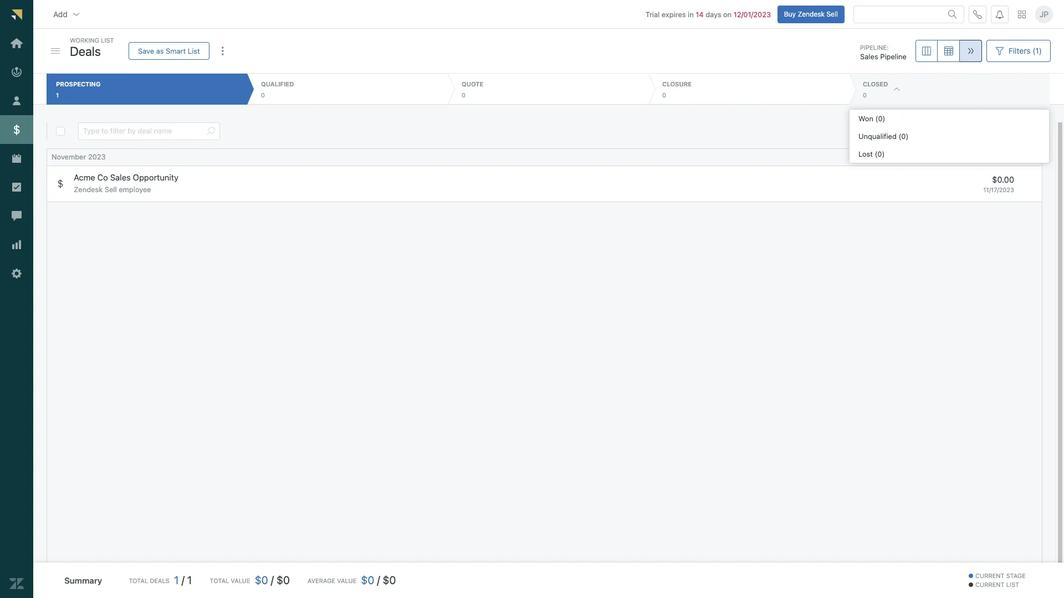 Task type: vqa. For each thing, say whether or not it's contained in the screenshot.
3rd the min from the bottom of the page
no



Task type: locate. For each thing, give the bounding box(es) containing it.
chevron down image
[[72, 10, 81, 19]]

(0) right lost
[[875, 150, 885, 159]]

working
[[70, 37, 99, 44]]

trial expires in 14 days on 12/01/2023
[[646, 10, 771, 19]]

search image
[[206, 127, 215, 136]]

0 horizontal spatial zendesk
[[74, 185, 103, 194]]

1 $0 from the left
[[255, 574, 268, 587]]

(1)
[[1033, 46, 1042, 55]]

0 vertical spatial sales
[[860, 52, 879, 61]]

sell inside acme co sales opportunity zendesk sell employee
[[105, 185, 117, 194]]

list inside working list deals
[[101, 37, 114, 44]]

1 vertical spatial zendesk
[[74, 185, 103, 194]]

zendesk
[[798, 10, 825, 18], [74, 185, 103, 194]]

buy zendesk sell button
[[778, 5, 845, 23]]

current
[[976, 573, 1005, 580], [976, 582, 1005, 589]]

0 vertical spatial (0)
[[876, 114, 886, 123]]

1 horizontal spatial sales
[[860, 52, 879, 61]]

opportunity
[[133, 172, 179, 182]]

save
[[138, 46, 154, 55]]

/
[[182, 574, 185, 587], [271, 574, 274, 587], [377, 574, 380, 587]]

1 horizontal spatial deals
[[150, 577, 170, 585]]

total deals 1 / 1
[[129, 574, 192, 587]]

current for current stage
[[976, 573, 1005, 580]]

0 horizontal spatial total
[[129, 577, 148, 585]]

sell down co
[[105, 185, 117, 194]]

1 vertical spatial sales
[[110, 172, 131, 182]]

qualified
[[261, 80, 294, 88]]

0 for closed 0
[[863, 91, 867, 99]]

won
[[859, 114, 874, 123]]

deals inside total deals 1 / 1
[[150, 577, 170, 585]]

current stage
[[976, 573, 1026, 580]]

2 $0 from the left
[[277, 574, 290, 587]]

1 inside "prospecting 1"
[[56, 91, 59, 99]]

0 vertical spatial current
[[976, 573, 1005, 580]]

sell right buy
[[827, 10, 838, 18]]

1 horizontal spatial value
[[337, 577, 357, 585]]

zendesk right buy
[[798, 10, 825, 18]]

0 vertical spatial deals
[[70, 44, 101, 58]]

deals inside working list deals
[[70, 44, 101, 58]]

0 vertical spatial list
[[101, 37, 114, 44]]

0 horizontal spatial 1
[[56, 91, 59, 99]]

1 value from the left
[[231, 577, 250, 585]]

1 / from the left
[[182, 574, 185, 587]]

0 horizontal spatial value
[[231, 577, 250, 585]]

$0.00
[[992, 175, 1015, 185]]

lost  (0)
[[859, 150, 885, 159]]

jp
[[1040, 9, 1049, 19]]

unqualified
[[859, 132, 897, 141]]

2 current from the top
[[976, 582, 1005, 589]]

1 horizontal spatial list
[[188, 46, 200, 55]]

filters (1) button
[[987, 40, 1051, 62]]

closure 0
[[662, 80, 692, 99]]

0 down quote
[[462, 91, 466, 99]]

0 horizontal spatial /
[[182, 574, 185, 587]]

zendesk down "acme" at the left top
[[74, 185, 103, 194]]

0 down qualified
[[261, 91, 265, 99]]

total inside total value $0 / $0
[[210, 577, 229, 585]]

1 current from the top
[[976, 573, 1005, 580]]

2 value from the left
[[337, 577, 357, 585]]

0 down closure
[[662, 91, 666, 99]]

0 for quote 0
[[462, 91, 466, 99]]

0 horizontal spatial sell
[[105, 185, 117, 194]]

(0) for unqualified  (0)
[[899, 132, 909, 141]]

(0) for won  (0)
[[876, 114, 886, 123]]

current down current stage
[[976, 582, 1005, 589]]

1 horizontal spatial sell
[[827, 10, 838, 18]]

0
[[261, 91, 265, 99], [462, 91, 466, 99], [662, 91, 666, 99], [863, 91, 867, 99]]

/ for total deals 1 / 1
[[182, 574, 185, 587]]

1 total from the left
[[129, 577, 148, 585]]

employee
[[119, 185, 151, 194]]

sales down the pipeline:
[[860, 52, 879, 61]]

4 $0 from the left
[[383, 574, 396, 587]]

$0
[[255, 574, 268, 587], [277, 574, 290, 587], [361, 574, 374, 587], [383, 574, 396, 587]]

sales up zendesk sell employee link at top
[[110, 172, 131, 182]]

total inside total deals 1 / 1
[[129, 577, 148, 585]]

1 horizontal spatial /
[[271, 574, 274, 587]]

1 vertical spatial sell
[[105, 185, 117, 194]]

0 inside the closed 0
[[863, 91, 867, 99]]

0 vertical spatial zendesk
[[798, 10, 825, 18]]

0 inside qualified 0
[[261, 91, 265, 99]]

list right smart on the left of the page
[[188, 46, 200, 55]]

3 / from the left
[[377, 574, 380, 587]]

bell image
[[996, 10, 1005, 19]]

deals
[[70, 44, 101, 58], [150, 577, 170, 585]]

sell
[[827, 10, 838, 18], [105, 185, 117, 194]]

2 total from the left
[[210, 577, 229, 585]]

value
[[231, 577, 250, 585], [337, 577, 357, 585]]

value inside average value $0 / $0
[[337, 577, 357, 585]]

/ for total value $0 / $0
[[271, 574, 274, 587]]

(0)
[[876, 114, 886, 123], [899, 132, 909, 141], [875, 150, 885, 159]]

0 horizontal spatial list
[[101, 37, 114, 44]]

2 vertical spatial (0)
[[875, 150, 885, 159]]

1 vertical spatial list
[[188, 46, 200, 55]]

zendesk sell employee link
[[74, 185, 151, 196]]

0 inside 'quote 0'
[[462, 91, 466, 99]]

0 inside closure 0
[[662, 91, 666, 99]]

0 down closed
[[863, 91, 867, 99]]

2 horizontal spatial /
[[377, 574, 380, 587]]

value for total value $0 / $0
[[231, 577, 250, 585]]

buy
[[784, 10, 796, 18]]

1 horizontal spatial zendesk
[[798, 10, 825, 18]]

1
[[56, 91, 59, 99], [174, 574, 179, 587], [187, 574, 192, 587]]

prospecting 1
[[56, 80, 100, 99]]

0 horizontal spatial sales
[[110, 172, 131, 182]]

3 0 from the left
[[662, 91, 666, 99]]

4 0 from the left
[[863, 91, 867, 99]]

jp button
[[1036, 5, 1053, 23]]

expires
[[662, 10, 686, 19]]

total
[[129, 577, 148, 585], [210, 577, 229, 585]]

sales inside acme co sales opportunity zendesk sell employee
[[110, 172, 131, 182]]

add button
[[44, 3, 90, 25]]

2 / from the left
[[271, 574, 274, 587]]

current up the current list
[[976, 573, 1005, 580]]

list
[[101, 37, 114, 44], [188, 46, 200, 55]]

sales
[[860, 52, 879, 61], [110, 172, 131, 182]]

on
[[723, 10, 732, 19]]

0 horizontal spatial deals
[[70, 44, 101, 58]]

0 vertical spatial sell
[[827, 10, 838, 18]]

list right working
[[101, 37, 114, 44]]

1 0 from the left
[[261, 91, 265, 99]]

acme co sales opportunity zendesk sell employee
[[74, 172, 179, 194]]

value for average value $0 / $0
[[337, 577, 357, 585]]

(0) right unqualified
[[899, 132, 909, 141]]

(0) right won
[[876, 114, 886, 123]]

total for 1
[[129, 577, 148, 585]]

acme co sales opportunity link
[[74, 172, 179, 183]]

1 vertical spatial current
[[976, 582, 1005, 589]]

save as smart list
[[138, 46, 200, 55]]

smart
[[166, 46, 186, 55]]

zendesk image
[[9, 577, 24, 592]]

1 horizontal spatial total
[[210, 577, 229, 585]]

co
[[97, 172, 108, 182]]

2 0 from the left
[[462, 91, 466, 99]]

value inside total value $0 / $0
[[231, 577, 250, 585]]

in
[[688, 10, 694, 19]]

1 vertical spatial (0)
[[899, 132, 909, 141]]

1 vertical spatial deals
[[150, 577, 170, 585]]

summary
[[64, 576, 102, 586]]



Task type: describe. For each thing, give the bounding box(es) containing it.
sales inside the "pipeline: sales pipeline"
[[860, 52, 879, 61]]

calls image
[[974, 10, 982, 19]]

search image
[[949, 10, 957, 19]]

won  (0)
[[859, 114, 886, 123]]

prospecting
[[56, 80, 100, 88]]

/ for average value $0 / $0
[[377, 574, 380, 587]]

zendesk inside acme co sales opportunity zendesk sell employee
[[74, 185, 103, 194]]

average
[[308, 577, 335, 585]]

stage
[[1007, 573, 1026, 580]]

$0.00 11/17/2023
[[984, 175, 1015, 194]]

working list deals
[[70, 37, 114, 58]]

12/01/2023
[[734, 10, 771, 19]]

sell inside button
[[827, 10, 838, 18]]

1 horizontal spatial 1
[[174, 574, 179, 587]]

november 2023
[[52, 153, 106, 161]]

filters (1)
[[1009, 46, 1042, 55]]

pipeline
[[881, 52, 907, 61]]

pipeline:
[[860, 44, 889, 51]]

current list
[[976, 582, 1020, 589]]

quote
[[462, 80, 484, 88]]

total value $0 / $0
[[210, 574, 290, 587]]

filters
[[1009, 46, 1031, 55]]

average value $0 / $0
[[308, 574, 396, 587]]

zendesk products image
[[1018, 10, 1026, 18]]

total for $0
[[210, 577, 229, 585]]

2023
[[88, 153, 106, 161]]

list inside the save as smart list button
[[188, 46, 200, 55]]

deals image
[[56, 180, 65, 189]]

0 for qualified 0
[[261, 91, 265, 99]]

unqualified  (0)
[[859, 132, 909, 141]]

list
[[1007, 582, 1020, 589]]

lost
[[859, 150, 873, 159]]

closed
[[863, 80, 888, 88]]

14
[[696, 10, 704, 19]]

zendesk inside button
[[798, 10, 825, 18]]

closure
[[662, 80, 692, 88]]

quote 0
[[462, 80, 484, 99]]

as
[[156, 46, 164, 55]]

days
[[706, 10, 722, 19]]

qualified 0
[[261, 80, 294, 99]]

add
[[53, 9, 68, 19]]

current for current list
[[976, 582, 1005, 589]]

buy zendesk sell
[[784, 10, 838, 18]]

11/17/2023
[[984, 187, 1015, 194]]

acme
[[74, 172, 95, 182]]

3 $0 from the left
[[361, 574, 374, 587]]

overflow vertical fill image
[[218, 47, 227, 55]]

save as smart list button
[[129, 42, 209, 60]]

(0) for lost  (0)
[[875, 150, 885, 159]]

november
[[52, 153, 86, 161]]

trial
[[646, 10, 660, 19]]

2 horizontal spatial 1
[[187, 574, 192, 587]]

handler image
[[51, 48, 60, 54]]

Type to filter by deal name field
[[83, 123, 202, 140]]

0 for closure 0
[[662, 91, 666, 99]]

pipeline: sales pipeline
[[860, 44, 907, 61]]

closed 0
[[863, 80, 888, 99]]



